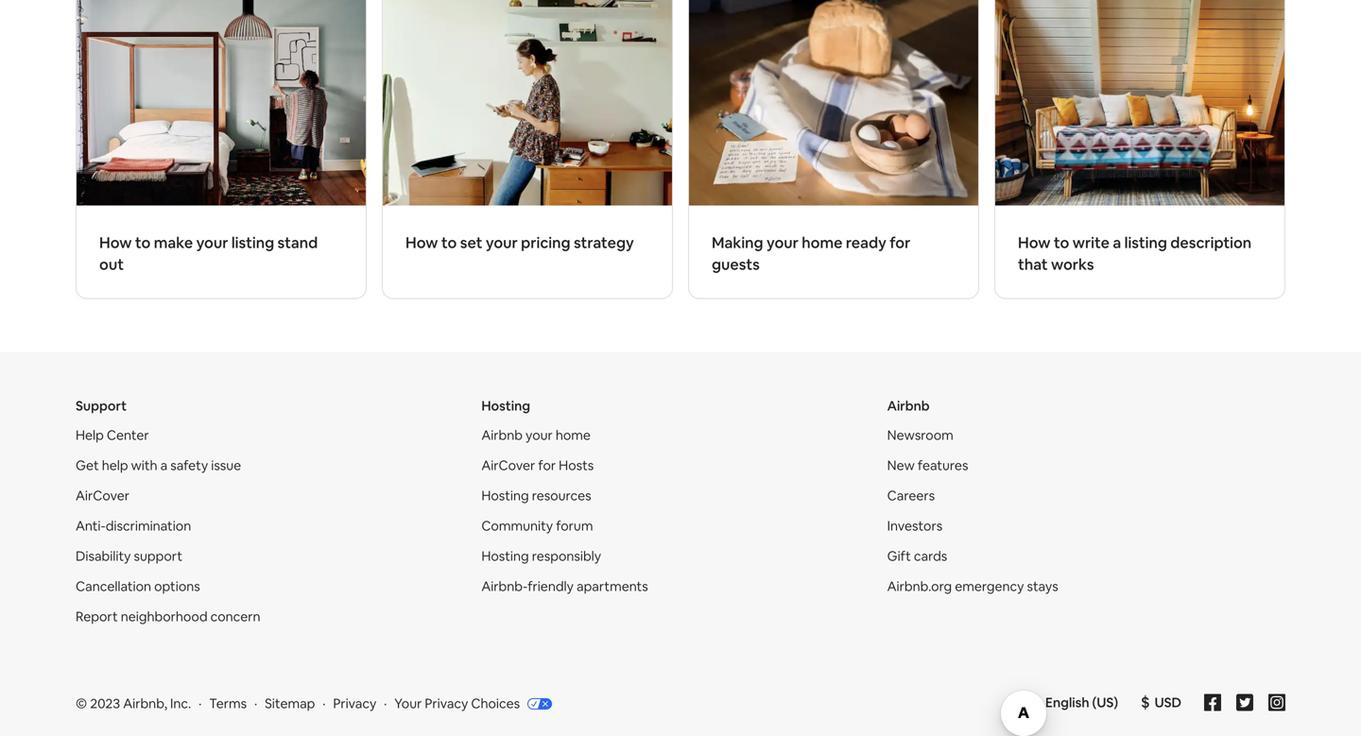 Task type: describe. For each thing, give the bounding box(es) containing it.
support
[[134, 548, 182, 565]]

support
[[76, 397, 127, 414]]

your privacy choices link
[[394, 695, 552, 714]]

with
[[131, 457, 157, 474]]

aircover for aircover link
[[76, 487, 130, 504]]

privacy link
[[333, 695, 377, 712]]

to for make
[[135, 233, 151, 252]]

disability support
[[76, 548, 182, 565]]

responsibly
[[532, 548, 601, 565]]

description
[[1171, 233, 1252, 252]]

get help with a safety issue
[[76, 457, 241, 474]]

apartments
[[577, 578, 648, 595]]

(us)
[[1092, 694, 1118, 711]]

community forum
[[482, 517, 593, 534]]

careers
[[887, 487, 935, 504]]

stand
[[278, 233, 318, 252]]

how to write a listing description that works link
[[995, 0, 1286, 299]]

help center
[[76, 427, 149, 444]]

2 privacy from the left
[[425, 695, 468, 712]]

how to make your listing stand out link
[[76, 0, 367, 299]]

choices
[[471, 695, 520, 712]]

discrimination
[[106, 517, 191, 534]]

usd
[[1155, 694, 1182, 711]]

aircover for hosts link
[[482, 457, 594, 474]]

hosting responsibly
[[482, 548, 601, 565]]

your
[[394, 695, 422, 712]]

inc.
[[170, 695, 191, 712]]

hosting responsibly link
[[482, 548, 601, 565]]

safety
[[170, 457, 208, 474]]

2023
[[90, 695, 120, 712]]

cancellation options
[[76, 578, 200, 595]]

neighborhood
[[121, 608, 208, 625]]

your inside the how to make your listing stand out
[[196, 233, 228, 252]]

navigate to instagram image
[[1269, 694, 1286, 711]]

emergency
[[955, 578, 1024, 595]]

cards
[[914, 548, 948, 565]]

options
[[154, 578, 200, 595]]

write
[[1073, 233, 1110, 252]]

$ usd
[[1141, 693, 1182, 712]]

community
[[482, 517, 553, 534]]

gift cards
[[887, 548, 948, 565]]

aircover for hosts
[[482, 457, 594, 474]]

english (us) button
[[1023, 694, 1118, 711]]

how to set your pricing strategy link
[[382, 0, 673, 299]]

airbnb your home link
[[482, 427, 591, 444]]

making your home ready for guests
[[712, 233, 911, 274]]

your inside making your home ready for guests
[[767, 233, 799, 252]]

resources
[[532, 487, 591, 504]]

your inside how to set your pricing strategy link
[[486, 233, 518, 252]]

hosting for hosting responsibly
[[482, 548, 529, 565]]

gift cards link
[[887, 548, 948, 565]]

cancellation
[[76, 578, 151, 595]]

make
[[154, 233, 193, 252]]

your up aircover for hosts
[[526, 427, 553, 444]]

sitemap link
[[265, 695, 315, 712]]

airbnb for airbnb
[[887, 397, 930, 414]]

out
[[99, 255, 124, 274]]

help
[[102, 457, 128, 474]]

airbnb.org
[[887, 578, 952, 595]]

1 privacy from the left
[[333, 695, 377, 712]]

new features link
[[887, 457, 968, 474]]

get
[[76, 457, 99, 474]]

that
[[1018, 255, 1048, 274]]

how to write a listing description that works
[[1018, 233, 1252, 274]]

center
[[107, 427, 149, 444]]

gift
[[887, 548, 911, 565]]

newsroom link
[[887, 427, 954, 444]]

how to set your pricing strategy
[[406, 233, 634, 252]]

airbnb.org emergency stays
[[887, 578, 1059, 595]]

forum
[[556, 517, 593, 534]]

terms
[[209, 695, 247, 712]]

ready
[[846, 233, 887, 252]]



Task type: locate. For each thing, give the bounding box(es) containing it.
how for how to make your listing stand out
[[99, 233, 132, 252]]

0 horizontal spatial listing
[[231, 233, 274, 252]]

cancellation options link
[[76, 578, 200, 595]]

© 2023 airbnb, inc.
[[76, 695, 191, 712]]

your right make
[[196, 233, 228, 252]]

listing left 'stand'
[[231, 233, 274, 252]]

1 vertical spatial hosting
[[482, 487, 529, 504]]

1 horizontal spatial a
[[1113, 233, 1121, 252]]

navigate to facebook image
[[1204, 694, 1221, 711]]

to for write
[[1054, 233, 1070, 252]]

aircover up anti-
[[76, 487, 130, 504]]

hosting for hosting resources
[[482, 487, 529, 504]]

new features
[[887, 457, 968, 474]]

home
[[802, 233, 843, 252], [556, 427, 591, 444]]

english
[[1046, 694, 1090, 711]]

english (us)
[[1046, 694, 1118, 711]]

how
[[99, 233, 132, 252], [406, 233, 438, 252], [1018, 233, 1051, 252]]

investors
[[887, 517, 943, 534]]

2 horizontal spatial how
[[1018, 233, 1051, 252]]

to
[[135, 233, 151, 252], [441, 233, 457, 252], [1054, 233, 1070, 252]]

help
[[76, 427, 104, 444]]

0 vertical spatial a
[[1113, 233, 1121, 252]]

hosting up the airbnb-
[[482, 548, 529, 565]]

aircover link
[[76, 487, 130, 504]]

thumbnail card image
[[77, 0, 366, 206], [77, 0, 366, 206], [383, 0, 672, 206], [383, 0, 672, 206], [689, 0, 978, 206], [689, 0, 978, 206], [995, 0, 1285, 206], [995, 0, 1285, 206]]

how inside how to write a listing description that works
[[1018, 233, 1051, 252]]

works
[[1051, 255, 1094, 274]]

help center link
[[76, 427, 149, 444]]

0 horizontal spatial privacy
[[333, 695, 377, 712]]

how left set
[[406, 233, 438, 252]]

home for airbnb
[[556, 427, 591, 444]]

1 to from the left
[[135, 233, 151, 252]]

hosting up the community at the bottom left
[[482, 487, 529, 504]]

0 horizontal spatial aircover
[[76, 487, 130, 504]]

listing
[[231, 233, 274, 252], [1125, 233, 1167, 252]]

privacy left your in the left of the page
[[333, 695, 377, 712]]

airbnb
[[887, 397, 930, 414], [482, 427, 523, 444]]

0 horizontal spatial home
[[556, 427, 591, 444]]

hosting
[[482, 397, 530, 414], [482, 487, 529, 504], [482, 548, 529, 565]]

·
[[199, 695, 202, 712]]

1 horizontal spatial privacy
[[425, 695, 468, 712]]

friendly
[[528, 578, 574, 595]]

to up works
[[1054, 233, 1070, 252]]

1 horizontal spatial home
[[802, 233, 843, 252]]

a inside how to write a listing description that works
[[1113, 233, 1121, 252]]

how to make your listing stand out
[[99, 233, 318, 274]]

terms link
[[209, 695, 247, 712]]

community forum link
[[482, 517, 593, 534]]

3 hosting from the top
[[482, 548, 529, 565]]

hosting for hosting
[[482, 397, 530, 414]]

listing right write
[[1125, 233, 1167, 252]]

how inside the how to make your listing stand out
[[99, 233, 132, 252]]

aircover down airbnb your home
[[482, 457, 535, 474]]

0 vertical spatial for
[[890, 233, 911, 252]]

1 vertical spatial a
[[160, 457, 168, 474]]

investors link
[[887, 517, 943, 534]]

how for how to set your pricing strategy
[[406, 233, 438, 252]]

airbnb-friendly apartments link
[[482, 578, 648, 595]]

concern
[[210, 608, 261, 625]]

pricing
[[521, 233, 571, 252]]

your right the making
[[767, 233, 799, 252]]

airbnb your home
[[482, 427, 591, 444]]

issue
[[211, 457, 241, 474]]

hosts
[[559, 457, 594, 474]]

a right write
[[1113, 233, 1121, 252]]

how for how to write a listing description that works
[[1018, 233, 1051, 252]]

a right with
[[160, 457, 168, 474]]

to left set
[[441, 233, 457, 252]]

0 horizontal spatial airbnb
[[482, 427, 523, 444]]

airbnb,
[[123, 695, 167, 712]]

how up out
[[99, 233, 132, 252]]

report
[[76, 608, 118, 625]]

3 to from the left
[[1054, 233, 1070, 252]]

privacy right your in the left of the page
[[425, 695, 468, 712]]

1 vertical spatial home
[[556, 427, 591, 444]]

strategy
[[574, 233, 634, 252]]

airbnb for airbnb your home
[[482, 427, 523, 444]]

2 hosting from the top
[[482, 487, 529, 504]]

1 how from the left
[[99, 233, 132, 252]]

2 to from the left
[[441, 233, 457, 252]]

listing for stand
[[231, 233, 274, 252]]

features
[[918, 457, 968, 474]]

listing for description
[[1125, 233, 1167, 252]]

for inside making your home ready for guests
[[890, 233, 911, 252]]

0 vertical spatial airbnb
[[887, 397, 930, 414]]

for right 'ready'
[[890, 233, 911, 252]]

$
[[1141, 693, 1150, 712]]

2 horizontal spatial to
[[1054, 233, 1070, 252]]

home up hosts
[[556, 427, 591, 444]]

to inside the how to make your listing stand out
[[135, 233, 151, 252]]

0 horizontal spatial to
[[135, 233, 151, 252]]

airbnb.org emergency stays link
[[887, 578, 1059, 595]]

3 how from the left
[[1018, 233, 1051, 252]]

new
[[887, 457, 915, 474]]

airbnb up newsroom at the bottom right of the page
[[887, 397, 930, 414]]

0 horizontal spatial a
[[160, 457, 168, 474]]

hosting resources link
[[482, 487, 591, 504]]

1 horizontal spatial airbnb
[[887, 397, 930, 414]]

hosting resources
[[482, 487, 591, 504]]

home for making
[[802, 233, 843, 252]]

careers link
[[887, 487, 935, 504]]

1 listing from the left
[[231, 233, 274, 252]]

2 vertical spatial hosting
[[482, 548, 529, 565]]

for left hosts
[[538, 457, 556, 474]]

1 vertical spatial aircover
[[76, 487, 130, 504]]

anti-discrimination link
[[76, 517, 191, 534]]

1 horizontal spatial how
[[406, 233, 438, 252]]

a for listing
[[1113, 233, 1121, 252]]

anti-discrimination
[[76, 517, 191, 534]]

0 horizontal spatial for
[[538, 457, 556, 474]]

navigate to twitter image
[[1237, 694, 1254, 711]]

0 vertical spatial aircover
[[482, 457, 535, 474]]

privacy
[[333, 695, 377, 712], [425, 695, 468, 712]]

1 vertical spatial airbnb
[[482, 427, 523, 444]]

aircover for aircover for hosts
[[482, 457, 535, 474]]

1 hosting from the top
[[482, 397, 530, 414]]

your right set
[[486, 233, 518, 252]]

a
[[1113, 233, 1121, 252], [160, 457, 168, 474]]

airbnb-friendly apartments
[[482, 578, 648, 595]]

making your home ready for guests link
[[688, 0, 979, 299]]

hosting up airbnb your home
[[482, 397, 530, 414]]

©
[[76, 695, 87, 712]]

2 how from the left
[[406, 233, 438, 252]]

guests
[[712, 255, 760, 274]]

1 horizontal spatial to
[[441, 233, 457, 252]]

airbnb-
[[482, 578, 528, 595]]

report neighborhood concern
[[76, 608, 261, 625]]

0 horizontal spatial how
[[99, 233, 132, 252]]

1 horizontal spatial for
[[890, 233, 911, 252]]

0 vertical spatial home
[[802, 233, 843, 252]]

home left 'ready'
[[802, 233, 843, 252]]

disability support link
[[76, 548, 182, 565]]

sitemap
[[265, 695, 315, 712]]

listing inside how to write a listing description that works
[[1125, 233, 1167, 252]]

stays
[[1027, 578, 1059, 595]]

your privacy choices
[[394, 695, 520, 712]]

set
[[460, 233, 483, 252]]

a for safety
[[160, 457, 168, 474]]

airbnb up aircover for hosts link
[[482, 427, 523, 444]]

report neighborhood concern link
[[76, 608, 261, 625]]

1 vertical spatial for
[[538, 457, 556, 474]]

home inside making your home ready for guests
[[802, 233, 843, 252]]

listing inside the how to make your listing stand out
[[231, 233, 274, 252]]

disability
[[76, 548, 131, 565]]

1 horizontal spatial aircover
[[482, 457, 535, 474]]

making
[[712, 233, 763, 252]]

get help with a safety issue link
[[76, 457, 241, 474]]

how up that
[[1018, 233, 1051, 252]]

newsroom
[[887, 427, 954, 444]]

to for set
[[441, 233, 457, 252]]

2 listing from the left
[[1125, 233, 1167, 252]]

to inside how to write a listing description that works
[[1054, 233, 1070, 252]]

0 vertical spatial hosting
[[482, 397, 530, 414]]

to left make
[[135, 233, 151, 252]]

1 horizontal spatial listing
[[1125, 233, 1167, 252]]



Task type: vqa. For each thing, say whether or not it's contained in the screenshot.
©
yes



